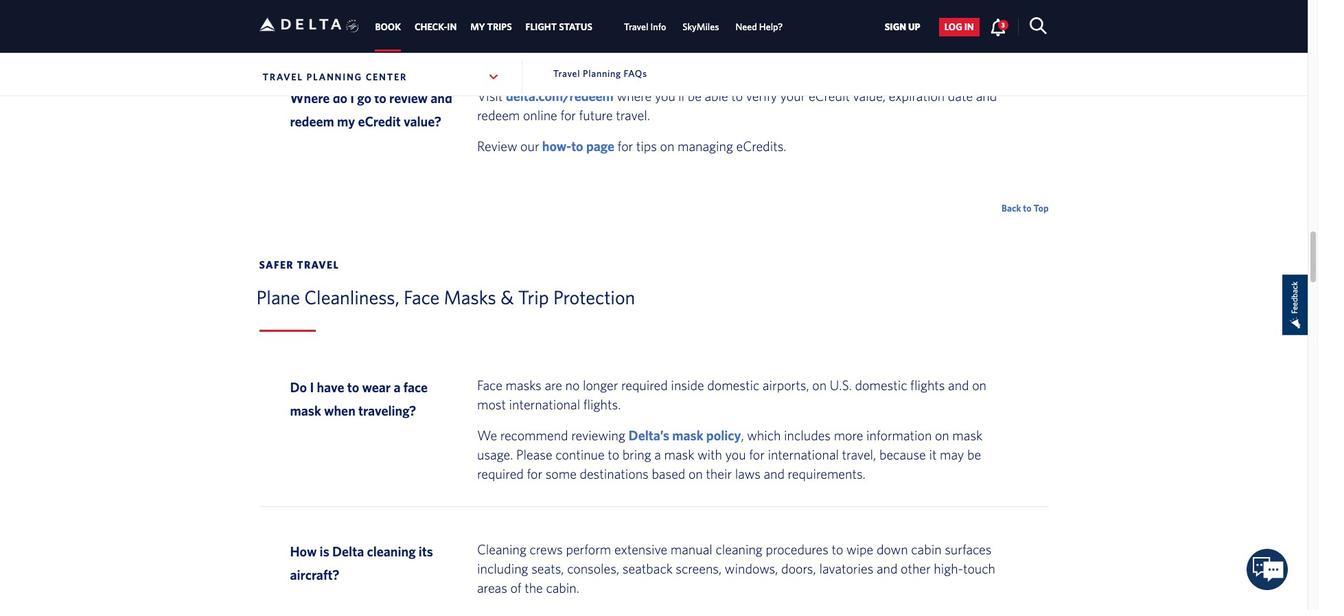 Task type: locate. For each thing, give the bounding box(es) containing it.
0 horizontal spatial cleaning
[[367, 544, 416, 559]]

and down down
[[877, 561, 898, 577]]

need help? link
[[736, 15, 783, 39]]

planning for center
[[307, 71, 363, 82]]

your right verify
[[781, 88, 806, 104]]

you down ,
[[726, 447, 746, 462]]

0 vertical spatial ecredit
[[809, 88, 850, 104]]

2 domestic from the left
[[856, 377, 908, 393]]

other
[[901, 561, 931, 577]]

in
[[965, 22, 975, 33], [523, 35, 533, 50]]

for down please on the bottom left of the page
[[527, 466, 543, 482]]

high-
[[934, 561, 964, 577]]

you
[[841, 15, 862, 31], [726, 447, 746, 462]]

my
[[594, 15, 613, 31], [536, 35, 555, 50]]

1 horizontal spatial international
[[768, 447, 839, 462]]

wipe
[[847, 541, 874, 557]]

including
[[477, 561, 529, 577]]

and inside the face masks are no longer required inside domestic airports, on u.s. domestic flights and on most international flights.
[[949, 377, 970, 393]]

my
[[471, 21, 485, 32]]

plane cleanliness, face masks & trip protection
[[257, 286, 636, 309]]

mask down do
[[290, 403, 321, 419]]

and inside cleaning crews perform extensive manual cleaning procedures to wipe down cabin surfaces including seats, consoles, seatback screens, windows, doors, lavatories and other high-touch areas of the cabin.
[[877, 561, 898, 577]]

skymiles
[[683, 21, 720, 32]]

1 horizontal spatial a
[[655, 447, 661, 462]]

for left tips in the top left of the page
[[618, 138, 634, 154]]

in down the 'flight'
[[523, 35, 533, 50]]

redeem inside the where you'll be able to verify your ecredit value, expiration date and redeem online for future travel.
[[477, 107, 520, 123]]

0 horizontal spatial redeem
[[290, 114, 334, 129]]

required left the inside
[[622, 377, 668, 393]]

and right laws
[[764, 466, 785, 482]]

back
[[1002, 202, 1022, 213]]

airports,
[[763, 377, 810, 393]]

1 horizontal spatial in
[[965, 22, 975, 33]]

1 vertical spatial i
[[310, 379, 314, 395]]

my trips link
[[471, 15, 512, 39]]

and right 'flights'
[[949, 377, 970, 393]]

required inside , which includes more information on mask usage. please continue to bring a mask with you for international travel, because it may be required for some destinations based on their laws and requirements.
[[477, 466, 524, 482]]

to inside the where you'll be able to verify your ecredit value, expiration date and redeem online for future travel.
[[732, 88, 743, 104]]

travel planning faqs
[[554, 68, 648, 79]]

domestic right u.s.
[[856, 377, 908, 393]]

the right of
[[525, 580, 543, 596]]

back to top
[[1002, 202, 1049, 213]]

1 horizontal spatial domestic
[[856, 377, 908, 393]]

when
[[324, 403, 356, 419]]

international down includes
[[768, 447, 839, 462]]

redeem
[[477, 107, 520, 123], [290, 114, 334, 129]]

mask up may
[[953, 427, 983, 443]]

1 vertical spatial the
[[525, 580, 543, 596]]

1 vertical spatial center
[[366, 71, 407, 82]]

1 horizontal spatial cleaning
[[716, 541, 763, 557]]

be left able
[[688, 88, 702, 104]]

and
[[977, 88, 998, 104], [431, 90, 453, 106], [949, 377, 970, 393], [764, 466, 785, 482], [877, 561, 898, 577]]

continue
[[556, 447, 605, 462]]

a right the bring
[[655, 447, 661, 462]]

travel inside dropdown button
[[263, 71, 303, 82]]

mask down delta's mask policy link
[[665, 447, 695, 462]]

for up help
[[648, 15, 664, 31]]

if
[[831, 15, 838, 31]]

check-in
[[415, 21, 457, 32]]

1 horizontal spatial my
[[594, 15, 613, 31]]

travel inside tab list
[[624, 21, 649, 32]]

international
[[509, 397, 581, 412], [768, 447, 839, 462]]

international down are
[[509, 397, 581, 412]]

seats,
[[532, 561, 564, 577]]

domestic right the inside
[[708, 377, 760, 393]]

longer
[[583, 377, 618, 393]]

masks
[[444, 286, 497, 309]]

need help?
[[736, 21, 783, 32]]

cabin
[[912, 541, 942, 557]]

with
[[698, 447, 723, 462]]

0 horizontal spatial you
[[726, 447, 746, 462]]

0 vertical spatial i
[[351, 90, 355, 106]]

1 vertical spatial in
[[523, 35, 533, 50]]

cleaning left its
[[367, 544, 416, 559]]

for your quickest service option. if you cannot complete your request in my trips, visit the
[[477, 15, 988, 50]]

flight status
[[526, 21, 593, 32]]

&
[[501, 286, 514, 309]]

be right may
[[968, 447, 982, 462]]

assistance.
[[731, 35, 793, 50]]

laws
[[735, 466, 761, 482]]

face up the most
[[477, 377, 503, 393]]

face left masks
[[404, 286, 440, 309]]

and up value?
[[431, 90, 453, 106]]

1 horizontal spatial i
[[351, 90, 355, 106]]

flights
[[911, 377, 946, 393]]

0 vertical spatial be
[[688, 88, 702, 104]]

0 horizontal spatial international
[[509, 397, 581, 412]]

complete
[[907, 15, 960, 31]]

center up 'go'
[[366, 71, 407, 82]]

to right able
[[732, 88, 743, 104]]

1 horizontal spatial required
[[622, 377, 668, 393]]

in right "log"
[[965, 22, 975, 33]]

ecredit down 'go'
[[358, 114, 401, 129]]

1 horizontal spatial ecredit
[[809, 88, 850, 104]]

on up the it
[[936, 427, 950, 443]]

for down which
[[750, 447, 765, 462]]

to up destinations
[[608, 447, 620, 462]]

you inside for your quickest service option. if you cannot complete your request in my trips, visit the
[[841, 15, 862, 31]]

recommend
[[501, 427, 569, 443]]

and right date
[[977, 88, 998, 104]]

delta.com/redeem
[[506, 88, 614, 104]]

review our how-to page for tips on managing ecredits.
[[477, 138, 787, 154]]

travel planning center button
[[259, 60, 504, 94]]

0 vertical spatial my
[[594, 15, 613, 31]]

1 vertical spatial be
[[968, 447, 982, 462]]

1 vertical spatial face
[[477, 377, 503, 393]]

a inside do i have to wear a face mask when traveling?
[[394, 379, 401, 395]]

how-
[[543, 138, 572, 154]]

required
[[622, 377, 668, 393], [477, 466, 524, 482]]

the inside for your quickest service option. if you cannot complete your request in my trips, visit the
[[618, 35, 637, 50]]

planning down visit
[[583, 68, 622, 79]]

0 vertical spatial international
[[509, 397, 581, 412]]

book
[[375, 21, 401, 32]]

i left 'go'
[[351, 90, 355, 106]]

1 horizontal spatial be
[[968, 447, 982, 462]]

0 vertical spatial you
[[841, 15, 862, 31]]

1 vertical spatial a
[[655, 447, 661, 462]]

cleaning crews perform extensive manual cleaning procedures to wipe down cabin surfaces including seats, consoles, seatback screens, windows, doors, lavatories and other high-touch areas of the cabin.
[[477, 541, 996, 596]]

0 horizontal spatial your
[[667, 15, 692, 31]]

extensive
[[615, 541, 668, 557]]

ecredit left value,
[[809, 88, 850, 104]]

u.s.
[[830, 377, 852, 393]]

the down trips
[[618, 35, 637, 50]]

0 horizontal spatial required
[[477, 466, 524, 482]]

0 horizontal spatial in
[[523, 35, 533, 50]]

domestic
[[708, 377, 760, 393], [856, 377, 908, 393]]

0 horizontal spatial a
[[394, 379, 401, 395]]

policy
[[707, 427, 741, 443]]

0 vertical spatial in
[[965, 22, 975, 33]]

your up help center link in the top of the page
[[667, 15, 692, 31]]

0 horizontal spatial planning
[[307, 71, 363, 82]]

1 vertical spatial required
[[477, 466, 524, 482]]

1 vertical spatial you
[[726, 447, 746, 462]]

planning up do
[[307, 71, 363, 82]]

cleaning up the windows,
[[716, 541, 763, 557]]

my up visit
[[594, 15, 613, 31]]

to right have
[[347, 379, 359, 395]]

0 horizontal spatial i
[[310, 379, 314, 395]]

down
[[877, 541, 909, 557]]

a left face
[[394, 379, 401, 395]]

to
[[732, 88, 743, 104], [375, 90, 387, 106], [572, 138, 584, 154], [1024, 202, 1032, 213], [347, 379, 359, 395], [608, 447, 620, 462], [832, 541, 844, 557]]

i inside do i have to wear a face mask when traveling?
[[310, 379, 314, 395]]

1 horizontal spatial you
[[841, 15, 862, 31]]

cleaning
[[716, 541, 763, 557], [367, 544, 416, 559]]

our
[[521, 138, 540, 154]]

required down usage.
[[477, 466, 524, 482]]

their
[[706, 466, 732, 482]]

0 horizontal spatial the
[[525, 580, 543, 596]]

0 vertical spatial center
[[670, 35, 709, 50]]

in inside for your quickest service option. if you cannot complete your request in my trips, visit the
[[523, 35, 533, 50]]

you right if
[[841, 15, 862, 31]]

bring
[[623, 447, 652, 462]]

for inside the where you'll be able to verify your ecredit value, expiration date and redeem online for future travel.
[[561, 107, 576, 123]]

0 vertical spatial a
[[394, 379, 401, 395]]

book link
[[375, 15, 401, 39]]

0 horizontal spatial be
[[688, 88, 702, 104]]

delta
[[332, 544, 364, 559]]

redeem down the visit
[[477, 107, 520, 123]]

your
[[667, 15, 692, 31], [963, 15, 988, 31], [781, 88, 806, 104]]

manual
[[671, 541, 713, 557]]

for down the delta.com/redeem
[[561, 107, 576, 123]]

planning inside dropdown button
[[307, 71, 363, 82]]

online
[[523, 107, 558, 123]]

1 vertical spatial international
[[768, 447, 839, 462]]

0 vertical spatial required
[[622, 377, 668, 393]]

please
[[517, 447, 553, 462]]

and inside 'where do i go to review and redeem my'
[[431, 90, 453, 106]]

to left page
[[572, 138, 584, 154]]

to right 'go'
[[375, 90, 387, 106]]

1 horizontal spatial your
[[781, 88, 806, 104]]

mask
[[290, 403, 321, 419], [673, 427, 704, 443], [953, 427, 983, 443], [665, 447, 695, 462]]

0 horizontal spatial center
[[366, 71, 407, 82]]

my trips
[[471, 21, 512, 32]]

because
[[880, 447, 927, 462]]

to up lavatories
[[832, 541, 844, 557]]

requirements.
[[788, 466, 866, 482]]

1 horizontal spatial the
[[618, 35, 637, 50]]

do i have to wear a face mask when traveling?
[[290, 379, 428, 419]]

0 vertical spatial the
[[618, 35, 637, 50]]

0 horizontal spatial domestic
[[708, 377, 760, 393]]

i right do
[[310, 379, 314, 395]]

1 vertical spatial my
[[536, 35, 555, 50]]

1 vertical spatial ecredit
[[358, 114, 401, 129]]

to left top
[[1024, 202, 1032, 213]]

face
[[404, 286, 440, 309], [477, 377, 503, 393]]

1 horizontal spatial face
[[477, 377, 503, 393]]

your right "log"
[[963, 15, 988, 31]]

0 horizontal spatial face
[[404, 286, 440, 309]]

1 horizontal spatial planning
[[583, 68, 622, 79]]

my down the 'flight'
[[536, 35, 555, 50]]

center down skymiles
[[670, 35, 709, 50]]

tab list
[[369, 0, 792, 52]]

0 horizontal spatial my
[[536, 35, 555, 50]]

on left their
[[689, 466, 703, 482]]

redeem down where
[[290, 114, 334, 129]]

info
[[651, 21, 667, 32]]

,
[[741, 427, 744, 443]]

help?
[[760, 21, 783, 32]]

for
[[648, 15, 664, 31], [713, 35, 728, 50], [561, 107, 576, 123], [618, 138, 634, 154], [750, 447, 765, 462], [527, 466, 543, 482]]

1 horizontal spatial center
[[670, 35, 709, 50]]

where
[[617, 88, 652, 104]]

face
[[404, 379, 428, 395]]

tab list containing book
[[369, 0, 792, 52]]

procedures
[[766, 541, 829, 557]]

1 horizontal spatial redeem
[[477, 107, 520, 123]]

quickest
[[695, 15, 742, 31]]



Task type: vqa. For each thing, say whether or not it's contained in the screenshot.
field
no



Task type: describe. For each thing, give the bounding box(es) containing it.
future
[[580, 107, 613, 123]]

most
[[477, 397, 506, 412]]

trips,
[[559, 35, 589, 50]]

my trips
[[594, 15, 645, 31]]

a inside , which includes more information on mask usage. please continue to bring a mask with you for international travel, because it may be required for some destinations based on their laws and requirements.
[[655, 447, 661, 462]]

redeem inside 'where do i go to review and redeem my'
[[290, 114, 334, 129]]

3 link
[[990, 18, 1009, 36]]

cleaning inside "how is delta cleaning its aircraft?"
[[367, 544, 416, 559]]

travel.
[[616, 107, 650, 123]]

of
[[511, 580, 522, 596]]

mask up with
[[673, 427, 704, 443]]

you'll
[[655, 88, 685, 104]]

travel planning center
[[263, 71, 407, 82]]

help center link
[[640, 35, 709, 50]]

for inside for your quickest service option. if you cannot complete your request in my trips, visit the
[[648, 15, 664, 31]]

based
[[652, 466, 686, 482]]

for down quickest
[[713, 35, 728, 50]]

able
[[705, 88, 729, 104]]

are
[[545, 377, 563, 393]]

on right tips in the top left of the page
[[661, 138, 675, 154]]

plane
[[257, 286, 300, 309]]

is
[[320, 544, 330, 559]]

my
[[337, 114, 355, 129]]

managing
[[678, 138, 734, 154]]

delta's mask policy link
[[629, 427, 741, 443]]

required inside the face masks are no longer required inside domestic airports, on u.s. domestic flights and on most international flights.
[[622, 377, 668, 393]]

trip
[[518, 286, 549, 309]]

check-in link
[[415, 15, 457, 39]]

do
[[290, 379, 307, 395]]

0 horizontal spatial ecredit
[[358, 114, 401, 129]]

2 horizontal spatial your
[[963, 15, 988, 31]]

have
[[317, 379, 344, 395]]

we
[[477, 427, 497, 443]]

my inside for your quickest service option. if you cannot complete your request in my trips, visit the
[[536, 35, 555, 50]]

to inside , which includes more information on mask usage. please continue to bring a mask with you for international travel, because it may be required for some destinations based on their laws and requirements.
[[608, 447, 620, 462]]

on right 'flights'
[[973, 377, 987, 393]]

may
[[940, 447, 965, 462]]

to inside cleaning crews perform extensive manual cleaning procedures to wipe down cabin surfaces including seats, consoles, seatback screens, windows, doors, lavatories and other high-touch areas of the cabin.
[[832, 541, 844, 557]]

usage.
[[477, 447, 513, 462]]

be inside , which includes more information on mask usage. please continue to bring a mask with you for international travel, because it may be required for some destinations based on their laws and requirements.
[[968, 447, 982, 462]]

cannot
[[865, 15, 904, 31]]

traveling?
[[359, 403, 416, 419]]

its
[[419, 544, 433, 559]]

date
[[949, 88, 973, 104]]

to inside do i have to wear a face mask when traveling?
[[347, 379, 359, 395]]

option.
[[788, 15, 827, 31]]

screens,
[[676, 561, 722, 577]]

some
[[546, 466, 577, 482]]

1 domestic from the left
[[708, 377, 760, 393]]

delta air lines image
[[259, 3, 342, 46]]

information
[[867, 427, 932, 443]]

perform
[[566, 541, 612, 557]]

sign up link
[[880, 18, 927, 36]]

faqs
[[624, 68, 648, 79]]

sign
[[885, 22, 907, 33]]

and inside the where you'll be able to verify your ecredit value, expiration date and redeem online for future travel.
[[977, 88, 998, 104]]

0 vertical spatial face
[[404, 286, 440, 309]]

review
[[477, 138, 518, 154]]

on left u.s.
[[813, 377, 827, 393]]

help center for assistance.
[[640, 35, 793, 50]]

travel info link
[[624, 15, 667, 39]]

you inside , which includes more information on mask usage. please continue to bring a mask with you for international travel, because it may be required for some destinations based on their laws and requirements.
[[726, 447, 746, 462]]

i inside 'where do i go to review and redeem my'
[[351, 90, 355, 106]]

surfaces
[[945, 541, 992, 557]]

masks
[[506, 377, 542, 393]]

consoles,
[[568, 561, 620, 577]]

travel for travel planning center
[[263, 71, 303, 82]]

where you'll be able to verify your ecredit value, expiration date and redeem online for future travel.
[[477, 88, 998, 123]]

areas
[[477, 580, 508, 596]]

skyteam image
[[346, 5, 359, 48]]

ecredit inside the where you'll be able to verify your ecredit value, expiration date and redeem online for future travel.
[[809, 88, 850, 104]]

page
[[587, 138, 615, 154]]

planning for faqs
[[583, 68, 622, 79]]

help
[[640, 35, 667, 50]]

face inside the face masks are no longer required inside domestic airports, on u.s. domestic flights and on most international flights.
[[477, 377, 503, 393]]

travel for travel planning faqs
[[554, 68, 581, 79]]

trips
[[487, 21, 512, 32]]

no
[[566, 377, 580, 393]]

visit delta.com/redeem
[[477, 88, 614, 104]]

international inside , which includes more information on mask usage. please continue to bring a mask with you for international travel, because it may be required for some destinations based on their laws and requirements.
[[768, 447, 839, 462]]

cleaning
[[477, 541, 527, 557]]

wear
[[362, 379, 391, 395]]

trips
[[616, 15, 645, 31]]

back to top link
[[1002, 202, 1049, 213]]

how
[[290, 544, 317, 559]]

verify
[[747, 88, 778, 104]]

doors,
[[782, 561, 817, 577]]

do
[[333, 90, 348, 106]]

sign up
[[885, 22, 921, 33]]

safer travel
[[259, 259, 343, 271]]

status
[[559, 21, 593, 32]]

in inside log in button
[[965, 22, 975, 33]]

international inside the face masks are no longer required inside domestic airports, on u.s. domestic flights and on most international flights.
[[509, 397, 581, 412]]

destinations
[[580, 466, 649, 482]]

lavatories
[[820, 561, 874, 577]]

face masks are no longer required inside domestic airports, on u.s. domestic flights and on most international flights.
[[477, 377, 987, 412]]

be inside the where you'll be able to verify your ecredit value, expiration date and redeem online for future travel.
[[688, 88, 702, 104]]

travel info
[[624, 21, 667, 32]]

check-
[[415, 21, 447, 32]]

go
[[357, 90, 372, 106]]

delta's
[[629, 427, 670, 443]]

cleaning inside cleaning crews perform extensive manual cleaning procedures to wipe down cabin surfaces including seats, consoles, seatback screens, windows, doors, lavatories and other high-touch areas of the cabin.
[[716, 541, 763, 557]]

how-to page link
[[543, 138, 615, 154]]

request
[[477, 35, 520, 50]]

and inside , which includes more information on mask usage. please continue to bring a mask with you for international travel, because it may be required for some destinations based on their laws and requirements.
[[764, 466, 785, 482]]

center inside dropdown button
[[366, 71, 407, 82]]

the inside cleaning crews perform extensive manual cleaning procedures to wipe down cabin surfaces including seats, consoles, seatback screens, windows, doors, lavatories and other high-touch areas of the cabin.
[[525, 580, 543, 596]]

to inside 'where do i go to review and redeem my'
[[375, 90, 387, 106]]

how is delta cleaning its aircraft?
[[290, 544, 433, 583]]

message us image
[[1248, 549, 1289, 590]]

your inside the where you'll be able to verify your ecredit value, expiration date and redeem online for future travel.
[[781, 88, 806, 104]]

visit
[[477, 88, 503, 104]]

safer
[[259, 259, 294, 271]]

where
[[290, 90, 330, 106]]

mask inside do i have to wear a face mask when traveling?
[[290, 403, 321, 419]]

travel for travel info
[[624, 21, 649, 32]]



